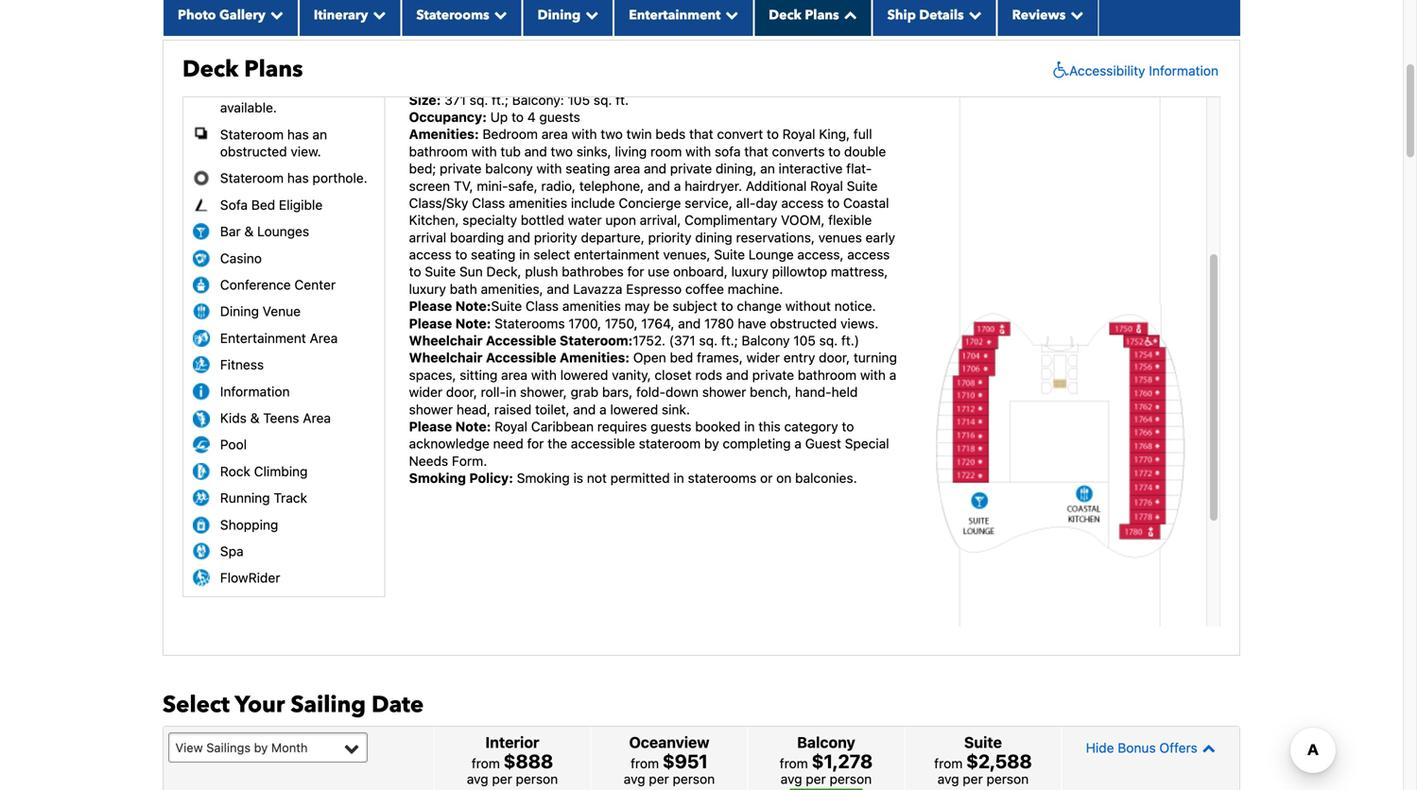 Task type: vqa. For each thing, say whether or not it's contained in the screenshot.
viking river cruises from $ 2,999
no



Task type: describe. For each thing, give the bounding box(es) containing it.
chevron down image for staterooms
[[490, 8, 508, 21]]

interactive
[[779, 161, 843, 176]]

itinerary button
[[299, 0, 401, 36]]

bathrobes
[[562, 264, 624, 280]]

sinks,
[[577, 144, 612, 159]]

1 vertical spatial information
[[220, 384, 290, 399]]

avg for $951
[[624, 772, 646, 787]]

by inside royal caribbean requires guests booked in this category to acknowledge need for the accessible stateroom by completing a guest special needs form. smoking policy: smoking is not permitted in staterooms or on balconies.
[[705, 436, 719, 452]]

and down frames, on the top
[[726, 367, 749, 383]]

shower,
[[520, 385, 567, 400]]

sitting
[[460, 367, 498, 383]]

guests inside 'size: 371 sq. ft.; balcony: 105 sq. ft. occupancy: up to 4 guests amenities:'
[[539, 109, 580, 125]]

bathroom inside bedroom area with two twin beds that convert to royal king, full bathroom with tub and two sinks, living room with sofa that converts to double bed; private balcony with seating area and private dining, an interactive flat- screen tv, mini-safe, radio, telephone, and a hairdryer. additional royal suite class/sky class amenities include concierge service, all-day access to coastal kitchen, specialty bottled water upon arrival, complimentary voom, flexible arrival boarding and priority departure, priority dining reservations, venues early access to seating in select entertainment venues, suite lounge access, access to suite sun deck, plush bathrobes for use onboard, luxury pillowtop mattress, luxury bath amenities, and lavazza espresso coffee machine. please note: suite class amenities may be subject to change without notice. please note: staterooms 1700, 1750, 1764, and 1780 have obstructed views. wheelchair accessible stateroom: 1752. (371 sq. ft.; balcony 105 sq. ft.) wheelchair accessible amenities:
[[409, 144, 468, 159]]

from for $888
[[472, 756, 500, 772]]

bars,
[[602, 385, 633, 400]]

change
[[737, 299, 782, 314]]

and up concierge
[[648, 178, 671, 194]]

plush
[[525, 264, 558, 280]]

1 vertical spatial area
[[303, 410, 331, 426]]

0 vertical spatial class
[[472, 195, 505, 211]]

converts
[[772, 144, 825, 159]]

in inside bedroom area with two twin beds that convert to royal king, full bathroom with tub and two sinks, living room with sofa that converts to double bed; private balcony with seating area and private dining, an interactive flat- screen tv, mini-safe, radio, telephone, and a hairdryer. additional royal suite class/sky class amenities include concierge service, all-day access to coastal kitchen, specialty bottled water upon arrival, complimentary voom, flexible arrival boarding and priority departure, priority dining reservations, venues early access to seating in select entertainment venues, suite lounge access, access to suite sun deck, plush bathrobes for use onboard, luxury pillowtop mattress, luxury bath amenities, and lavazza espresso coffee machine. please note: suite class amenities may be subject to change without notice. please note: staterooms 1700, 1750, 1764, and 1780 have obstructed views. wheelchair accessible stateroom: 1752. (371 sq. ft.; balcony 105 sq. ft.) wheelchair accessible amenities:
[[519, 247, 530, 262]]

ship details button
[[873, 0, 997, 36]]

per for $888
[[492, 772, 512, 787]]

royal caribbean requires guests booked in this category to acknowledge need for the accessible stateroom by completing a guest special needs form. smoking policy: smoking is not permitted in staterooms or on balconies.
[[409, 419, 890, 486]]

1 vertical spatial amenities
[[563, 299, 621, 314]]

size: 371 sq. ft.; balcony: 105 sq. ft. occupancy: up to 4 guests amenities:
[[409, 92, 629, 142]]

sq. left 'ft.)' at the right of the page
[[820, 333, 838, 349]]

booked
[[695, 419, 741, 435]]

entertainment
[[574, 247, 660, 262]]

1 horizontal spatial two
[[601, 126, 623, 142]]

2 wheelchair from the top
[[409, 350, 483, 366]]

and down grab
[[573, 402, 596, 417]]

sun
[[460, 264, 483, 280]]

bath
[[450, 281, 477, 297]]

0 vertical spatial information
[[1149, 63, 1219, 78]]

with up shower, at left
[[531, 367, 557, 383]]

stateroom for obstructed
[[220, 127, 284, 142]]

shopping
[[220, 517, 278, 533]]

accessibility
[[1070, 63, 1146, 78]]

bottled
[[521, 212, 565, 228]]

rock climbing
[[220, 464, 308, 479]]

month
[[271, 741, 308, 755]]

1 vertical spatial deck plans
[[183, 54, 303, 85]]

and down plush
[[547, 281, 570, 297]]

recommended element
[[749, 786, 905, 791]]

sailing
[[291, 690, 366, 721]]

twin
[[627, 126, 652, 142]]

suite inside suite from $2,588 avg per person
[[965, 734, 1003, 752]]

0 vertical spatial that
[[690, 126, 714, 142]]

person for $888
[[516, 772, 558, 787]]

staterooms button
[[401, 0, 523, 36]]

$1,278
[[812, 750, 873, 773]]

deck plans inside dropdown button
[[769, 6, 840, 24]]

held
[[832, 385, 858, 400]]

per for $951
[[649, 772, 669, 787]]

itinerary
[[314, 6, 368, 24]]

tub
[[501, 144, 521, 159]]

entertainment button
[[614, 0, 754, 36]]

conference
[[220, 277, 291, 293]]

departure,
[[581, 230, 645, 245]]

four
[[313, 66, 337, 81]]

amenities: inside bedroom area with two twin beds that convert to royal king, full bathroom with tub and two sinks, living room with sofa that converts to double bed; private balcony with seating area and private dining, an interactive flat- screen tv, mini-safe, radio, telephone, and a hairdryer. additional royal suite class/sky class amenities include concierge service, all-day access to coastal kitchen, specialty bottled water upon arrival, complimentary voom, flexible arrival boarding and priority departure, priority dining reservations, venues early access to seating in select entertainment venues, suite lounge access, access to suite sun deck, plush bathrobes for use onboard, luxury pillowtop mattress, luxury bath amenities, and lavazza espresso coffee machine. please note: suite class amenities may be subject to change without notice. please note: staterooms 1700, 1750, 1764, and 1780 have obstructed views. wheelchair accessible stateroom: 1752. (371 sq. ft.; balcony 105 sq. ft.) wheelchair accessible amenities:
[[560, 350, 630, 366]]

1700,
[[569, 316, 602, 331]]

0 horizontal spatial access
[[409, 247, 452, 262]]

1 vertical spatial lowered
[[610, 402, 658, 417]]

avg for $2,588
[[938, 772, 960, 787]]

acknowledge
[[409, 436, 490, 452]]

select
[[534, 247, 571, 262]]

with up radio,
[[537, 161, 562, 176]]

spa
[[220, 544, 244, 559]]

on
[[777, 471, 792, 486]]

staterooms inside bedroom area with two twin beds that convert to royal king, full bathroom with tub and two sinks, living room with sofa that converts to double bed; private balcony with seating area and private dining, an interactive flat- screen tv, mini-safe, radio, telephone, and a hairdryer. additional royal suite class/sky class amenities include concierge service, all-day access to coastal kitchen, specialty bottled water upon arrival, complimentary voom, flexible arrival boarding and priority departure, priority dining reservations, venues early access to seating in select entertainment venues, suite lounge access, access to suite sun deck, plush bathrobes for use onboard, luxury pillowtop mattress, luxury bath amenities, and lavazza espresso coffee machine. please note: suite class amenities may be subject to change without notice. please note: staterooms 1700, 1750, 1764, and 1780 have obstructed views. wheelchair accessible stateroom: 1752. (371 sq. ft.; balcony 105 sq. ft.) wheelchair accessible amenities:
[[495, 316, 565, 331]]

arrival,
[[640, 212, 681, 228]]

from for $1,278
[[780, 756, 808, 772]]

full
[[854, 126, 873, 142]]

0 vertical spatial lowered
[[561, 367, 609, 383]]

to down king,
[[829, 144, 841, 159]]

dining,
[[716, 161, 757, 176]]

sq. down 1780
[[699, 333, 718, 349]]

371
[[445, 92, 466, 108]]

and down bottled
[[508, 230, 531, 245]]

toilet,
[[535, 402, 570, 417]]

use
[[648, 264, 670, 280]]

head,
[[457, 402, 491, 417]]

please inside the open bed frames, wider entry door, turning spaces, sitting area with lowered vanity, closet rods and private bathroom with a wider door, roll-in shower, grab bars, fold-down shower bench, hand-held shower head, raised toilet, and a lowered sink. please note:
[[409, 419, 452, 435]]

frames,
[[697, 350, 743, 366]]

area inside the open bed frames, wider entry door, turning spaces, sitting area with lowered vanity, closet rods and private bathroom with a wider door, roll-in shower, grab bars, fold-down shower bench, hand-held shower head, raised toilet, and a lowered sink. please note:
[[501, 367, 528, 383]]

2 horizontal spatial access
[[848, 247, 890, 262]]

view sailings by month
[[175, 741, 308, 755]]

to up flexible
[[828, 195, 840, 211]]

beds for twin
[[656, 126, 686, 142]]

0 vertical spatial royal
[[783, 126, 816, 142]]

per for $1,278
[[806, 772, 826, 787]]

for inside royal caribbean requires guests booked in this category to acknowledge need for the accessible stateroom by completing a guest special needs form. smoking policy: smoking is not permitted in staterooms or on balconies.
[[527, 436, 544, 452]]

down
[[666, 385, 699, 400]]

offers
[[1160, 740, 1198, 756]]

entry
[[784, 350, 816, 366]]

1 horizontal spatial private
[[670, 161, 712, 176]]

chevron up image
[[840, 8, 857, 21]]

gallery
[[219, 6, 266, 24]]

0 vertical spatial area
[[542, 126, 568, 142]]

bed
[[251, 197, 275, 213]]

oceanview
[[629, 734, 710, 752]]

1 vertical spatial that
[[745, 144, 769, 159]]

1 please from the top
[[409, 299, 452, 314]]

2 priority from the left
[[648, 230, 692, 245]]

chevron down image for entertainment
[[721, 8, 739, 21]]

with down turning
[[861, 367, 886, 383]]

beds for pullman
[[336, 83, 366, 98]]

with left 'sofa'
[[686, 144, 711, 159]]

radio,
[[541, 178, 576, 194]]

kids
[[220, 410, 247, 426]]

track
[[274, 490, 307, 506]]

amenities,
[[481, 281, 543, 297]]

guests inside royal caribbean requires guests booked in this category to acknowledge need for the accessible stateroom by completing a guest special needs form. smoking policy: smoking is not permitted in staterooms or on balconies.
[[651, 419, 692, 435]]

1 wheelchair from the top
[[409, 333, 483, 349]]

notice.
[[835, 299, 876, 314]]

turning
[[854, 350, 897, 366]]

a inside royal caribbean requires guests booked in this category to acknowledge need for the accessible stateroom by completing a guest special needs form. smoking policy: smoking is not permitted in staterooms or on balconies.
[[795, 436, 802, 452]]

0 vertical spatial area
[[310, 330, 338, 346]]

fold-
[[636, 385, 666, 400]]

chevron down image for reviews
[[1066, 8, 1084, 21]]

concierge
[[619, 195, 681, 211]]

to up 1780
[[721, 299, 734, 314]]

open bed frames, wider entry door, turning spaces, sitting area with lowered vanity, closet rods and private bathroom with a wider door, roll-in shower, grab bars, fold-down shower bench, hand-held shower head, raised toilet, and a lowered sink. please note:
[[409, 350, 897, 435]]

1 horizontal spatial wider
[[747, 350, 780, 366]]

dining for dining venue
[[220, 304, 259, 319]]

0 horizontal spatial wider
[[409, 385, 443, 400]]

lounge
[[749, 247, 794, 262]]

requires
[[598, 419, 647, 435]]

0 vertical spatial amenities
[[509, 195, 568, 211]]

from for $2,588
[[935, 756, 963, 772]]

to up converts
[[767, 126, 779, 142]]

1 note: from the top
[[456, 299, 491, 314]]

1 horizontal spatial shower
[[703, 385, 747, 400]]

(371
[[669, 333, 696, 349]]

fitness
[[220, 357, 264, 373]]

in up completing
[[744, 419, 755, 435]]

all-
[[736, 195, 756, 211]]

sofa bed eligible
[[220, 197, 323, 213]]

2 horizontal spatial area
[[614, 161, 641, 176]]

and down "room"
[[644, 161, 667, 176]]

balcony:
[[512, 92, 564, 108]]

raised
[[494, 402, 532, 417]]

bar
[[220, 224, 241, 239]]

your
[[235, 690, 285, 721]]

1764,
[[642, 316, 675, 331]]

1 vertical spatial seating
[[471, 247, 516, 262]]

reviews
[[1013, 6, 1066, 24]]

deck plans button
[[754, 0, 873, 36]]

guest
[[805, 436, 842, 452]]

mattress,
[[831, 264, 888, 280]]

accessibility information link
[[1049, 61, 1219, 80]]

teens
[[263, 410, 299, 426]]

the
[[548, 436, 568, 452]]

category
[[785, 419, 839, 435]]

caribbean
[[531, 419, 594, 435]]

bedroom
[[483, 126, 538, 142]]

flat-
[[847, 161, 872, 176]]

a down turning
[[890, 367, 897, 383]]

wheelchair image
[[1049, 61, 1070, 80]]

needs
[[409, 453, 448, 469]]

hand-
[[795, 385, 832, 400]]

$951
[[663, 750, 708, 773]]

with left the tub
[[472, 144, 497, 159]]

& for bar
[[244, 224, 254, 239]]

has for pullman
[[287, 66, 309, 81]]



Task type: locate. For each thing, give the bounding box(es) containing it.
a up concierge
[[674, 178, 681, 194]]

area down living
[[614, 161, 641, 176]]

1 vertical spatial balcony
[[797, 734, 856, 752]]

0 vertical spatial accessible
[[486, 333, 557, 349]]

from inside balcony from $1,278 avg per person
[[780, 756, 808, 772]]

chevron down image
[[368, 8, 386, 21], [581, 8, 599, 21], [721, 8, 739, 21]]

1 avg from the left
[[467, 772, 489, 787]]

1 vertical spatial amenities:
[[560, 350, 630, 366]]

2 vertical spatial stateroom
[[220, 170, 284, 186]]

1 horizontal spatial luxury
[[732, 264, 769, 280]]

permitted
[[611, 471, 670, 486]]

wider
[[747, 350, 780, 366], [409, 385, 443, 400]]

from left $2,588 on the right
[[935, 756, 963, 772]]

deck,
[[487, 264, 522, 280]]

balcony
[[485, 161, 533, 176]]

lounges
[[257, 224, 309, 239]]

1 vertical spatial luxury
[[409, 281, 446, 297]]

smoking down needs
[[409, 471, 466, 486]]

private inside the open bed frames, wider entry door, turning spaces, sitting area with lowered vanity, closet rods and private bathroom with a wider door, roll-in shower, grab bars, fold-down shower bench, hand-held shower head, raised toilet, and a lowered sink. please note:
[[753, 367, 795, 383]]

rods
[[696, 367, 723, 383]]

3 please from the top
[[409, 419, 452, 435]]

1 chevron down image from the left
[[368, 8, 386, 21]]

2 stateroom from the top
[[220, 127, 284, 142]]

person for $1,278
[[830, 772, 872, 787]]

1 horizontal spatial lowered
[[610, 402, 658, 417]]

by down booked
[[705, 436, 719, 452]]

bathroom inside the open bed frames, wider entry door, turning spaces, sitting area with lowered vanity, closet rods and private bathroom with a wider door, roll-in shower, grab bars, fold-down shower bench, hand-held shower head, raised toilet, and a lowered sink. please note:
[[798, 367, 857, 383]]

to left 4
[[512, 109, 524, 125]]

lowered up grab
[[561, 367, 609, 383]]

0 horizontal spatial two
[[551, 144, 573, 159]]

living
[[615, 144, 647, 159]]

in
[[519, 247, 530, 262], [506, 385, 517, 400], [744, 419, 755, 435], [674, 471, 685, 486]]

deck inside the deck plans dropdown button
[[769, 6, 802, 24]]

1 vertical spatial accessible
[[486, 350, 557, 366]]

to inside royal caribbean requires guests booked in this category to acknowledge need for the accessible stateroom by completing a guest special needs form. smoking policy: smoking is not permitted in staterooms or on balconies.
[[842, 419, 854, 435]]

1 horizontal spatial class
[[526, 299, 559, 314]]

private up hairdryer.
[[670, 161, 712, 176]]

1 vertical spatial plans
[[244, 54, 303, 85]]

balcony inside bedroom area with two twin beds that convert to royal king, full bathroom with tub and two sinks, living room with sofa that converts to double bed; private balcony with seating area and private dining, an interactive flat- screen tv, mini-safe, radio, telephone, and a hairdryer. additional royal suite class/sky class amenities include concierge service, all-day access to coastal kitchen, specialty bottled water upon arrival, complimentary voom, flexible arrival boarding and priority departure, priority dining reservations, venues early access to seating in select entertainment venues, suite lounge access, access to suite sun deck, plush bathrobes for use onboard, luxury pillowtop mattress, luxury bath amenities, and lavazza espresso coffee machine. please note: suite class amenities may be subject to change without notice. please note: staterooms 1700, 1750, 1764, and 1780 have obstructed views. wheelchair accessible stateroom: 1752. (371 sq. ft.; balcony 105 sq. ft.) wheelchair accessible amenities:
[[742, 333, 790, 349]]

avg
[[467, 772, 489, 787], [624, 772, 646, 787], [781, 772, 803, 787], [938, 772, 960, 787]]

2 please from the top
[[409, 316, 452, 331]]

a down the category
[[795, 436, 802, 452]]

1 vertical spatial dining
[[220, 304, 259, 319]]

2 vertical spatial note:
[[456, 419, 491, 435]]

0 horizontal spatial obstructed
[[220, 144, 287, 159]]

1 horizontal spatial for
[[628, 264, 645, 280]]

0 vertical spatial amenities:
[[409, 126, 479, 142]]

ship details
[[888, 6, 964, 24]]

dining down conference
[[220, 304, 259, 319]]

hide bonus offers link
[[1067, 732, 1235, 765]]

1 vertical spatial shower
[[409, 402, 453, 417]]

a down the bars, on the left of page
[[600, 402, 607, 417]]

0 horizontal spatial amenities:
[[409, 126, 479, 142]]

1752.
[[633, 333, 666, 349]]

class down plush
[[526, 299, 559, 314]]

two left sinks, on the left of the page
[[551, 144, 573, 159]]

royal up converts
[[783, 126, 816, 142]]

1 vertical spatial class
[[526, 299, 559, 314]]

0 horizontal spatial information
[[220, 384, 290, 399]]

0 horizontal spatial entertainment
[[220, 330, 306, 346]]

subject
[[673, 299, 718, 314]]

3 chevron down image from the left
[[721, 8, 739, 21]]

4 chevron down image from the left
[[1066, 8, 1084, 21]]

0 horizontal spatial 105
[[568, 92, 590, 108]]

area
[[542, 126, 568, 142], [614, 161, 641, 176], [501, 367, 528, 383]]

from up recommended element
[[780, 756, 808, 772]]

avg for $888
[[467, 772, 489, 787]]

plans up available.
[[244, 54, 303, 85]]

balcony from $1,278 avg per person
[[780, 734, 873, 787]]

venues
[[819, 230, 862, 245]]

& right bar
[[244, 224, 254, 239]]

3 avg from the left
[[781, 772, 803, 787]]

2 accessible from the top
[[486, 350, 557, 366]]

obstructed down available.
[[220, 144, 287, 159]]

0 horizontal spatial balcony
[[742, 333, 790, 349]]

2 vertical spatial has
[[287, 170, 309, 186]]

& for kids
[[250, 410, 260, 426]]

1 has from the top
[[287, 66, 309, 81]]

3 stateroom from the top
[[220, 170, 284, 186]]

1 vertical spatial note:
[[456, 316, 491, 331]]

additional
[[220, 83, 280, 98]]

sink.
[[662, 402, 690, 417]]

for inside bedroom area with two twin beds that convert to royal king, full bathroom with tub and two sinks, living room with sofa that converts to double bed; private balcony with seating area and private dining, an interactive flat- screen tv, mini-safe, radio, telephone, and a hairdryer. additional royal suite class/sky class amenities include concierge service, all-day access to coastal kitchen, specialty bottled water upon arrival, complimentary voom, flexible arrival boarding and priority departure, priority dining reservations, venues early access to seating in select entertainment venues, suite lounge access, access to suite sun deck, plush bathrobes for use onboard, luxury pillowtop mattress, luxury bath amenities, and lavazza espresso coffee machine. please note: suite class amenities may be subject to change without notice. please note: staterooms 1700, 1750, 1764, and 1780 have obstructed views. wheelchair accessible stateroom: 1752. (371 sq. ft.; balcony 105 sq. ft.) wheelchair accessible amenities:
[[628, 264, 645, 280]]

has
[[287, 66, 309, 81], [287, 127, 309, 142], [287, 170, 309, 186]]

ft.)
[[842, 333, 860, 349]]

available.
[[220, 100, 277, 116]]

1 vertical spatial entertainment
[[220, 330, 306, 346]]

an up additional
[[761, 161, 775, 176]]

completing
[[723, 436, 791, 452]]

avg down oceanview
[[624, 772, 646, 787]]

stateroom has an obstructed view.
[[220, 127, 327, 159]]

view
[[175, 741, 203, 755]]

obstructed inside bedroom area with two twin beds that convert to royal king, full bathroom with tub and two sinks, living room with sofa that converts to double bed; private balcony with seating area and private dining, an interactive flat- screen tv, mini-safe, radio, telephone, and a hairdryer. additional royal suite class/sky class amenities include concierge service, all-day access to coastal kitchen, specialty bottled water upon arrival, complimentary voom, flexible arrival boarding and priority departure, priority dining reservations, venues early access to seating in select entertainment venues, suite lounge access, access to suite sun deck, plush bathrobes for use onboard, luxury pillowtop mattress, luxury bath amenities, and lavazza espresso coffee machine. please note: suite class amenities may be subject to change without notice. please note: staterooms 1700, 1750, 1764, and 1780 have obstructed views. wheelchair accessible stateroom: 1752. (371 sq. ft.; balcony 105 sq. ft.) wheelchair accessible amenities:
[[770, 316, 837, 331]]

chevron down image for dining
[[581, 8, 599, 21]]

spaces,
[[409, 367, 456, 383]]

2 note: from the top
[[456, 316, 491, 331]]

person inside "interior from $888 avg per person"
[[516, 772, 558, 787]]

early
[[866, 230, 896, 245]]

accessible up shower, at left
[[486, 350, 557, 366]]

an inside stateroom has an obstructed view.
[[313, 127, 327, 142]]

chevron down image inside ship details dropdown button
[[964, 8, 982, 21]]

2 horizontal spatial private
[[753, 367, 795, 383]]

105 right balcony: at the top left of the page
[[568, 92, 590, 108]]

1 horizontal spatial beds
[[656, 126, 686, 142]]

casino
[[220, 250, 262, 266]]

4 avg from the left
[[938, 772, 960, 787]]

1 horizontal spatial ft.;
[[721, 333, 738, 349]]

has inside the stateroom has four additional pullman beds available.
[[287, 66, 309, 81]]

has up pullman in the top left of the page
[[287, 66, 309, 81]]

oceanview from $951 avg per person
[[624, 734, 715, 787]]

3 person from the left
[[830, 772, 872, 787]]

2 vertical spatial royal
[[495, 419, 528, 435]]

avg left $2,588 on the right
[[938, 772, 960, 787]]

1 priority from the left
[[534, 230, 578, 245]]

priority down arrival,
[[648, 230, 692, 245]]

bathroom up hand-
[[798, 367, 857, 383]]

has inside stateroom has an obstructed view.
[[287, 127, 309, 142]]

4 per from the left
[[963, 772, 983, 787]]

1 vertical spatial two
[[551, 144, 573, 159]]

obstructed inside stateroom has an obstructed view.
[[220, 144, 287, 159]]

avg inside suite from $2,588 avg per person
[[938, 772, 960, 787]]

rock
[[220, 464, 251, 479]]

from inside oceanview from $951 avg per person
[[631, 756, 659, 772]]

2 smoking from the left
[[517, 471, 570, 486]]

priority up select
[[534, 230, 578, 245]]

3 per from the left
[[806, 772, 826, 787]]

balcony
[[742, 333, 790, 349], [797, 734, 856, 752]]

bonus
[[1118, 740, 1156, 756]]

chevron down image inside staterooms dropdown button
[[490, 8, 508, 21]]

area
[[310, 330, 338, 346], [303, 410, 331, 426]]

amenities: inside 'size: 371 sq. ft.; balcony: 105 sq. ft. occupancy: up to 4 guests amenities:'
[[409, 126, 479, 142]]

avg left "$1,278"
[[781, 772, 803, 787]]

chevron down image for itinerary
[[368, 8, 386, 21]]

0 horizontal spatial by
[[254, 741, 268, 755]]

a inside bedroom area with two twin beds that convert to royal king, full bathroom with tub and two sinks, living room with sofa that converts to double bed; private balcony with seating area and private dining, an interactive flat- screen tv, mini-safe, radio, telephone, and a hairdryer. additional royal suite class/sky class amenities include concierge service, all-day access to coastal kitchen, specialty bottled water upon arrival, complimentary voom, flexible arrival boarding and priority departure, priority dining reservations, venues early access to seating in select entertainment venues, suite lounge access, access to suite sun deck, plush bathrobes for use onboard, luxury pillowtop mattress, luxury bath amenities, and lavazza espresso coffee machine. please note: suite class amenities may be subject to change without notice. please note: staterooms 1700, 1750, 1764, and 1780 have obstructed views. wheelchair accessible stateroom: 1752. (371 sq. ft.; balcony 105 sq. ft.) wheelchair accessible amenities:
[[674, 178, 681, 194]]

0 vertical spatial deck
[[769, 6, 802, 24]]

1 vertical spatial deck
[[183, 54, 239, 85]]

1 vertical spatial area
[[614, 161, 641, 176]]

in up "raised"
[[506, 385, 517, 400]]

amenities: down occupancy:
[[409, 126, 479, 142]]

ft.
[[616, 92, 629, 108]]

stateroom has porthole.
[[220, 170, 368, 186]]

0 horizontal spatial private
[[440, 161, 482, 176]]

accessible down amenities,
[[486, 333, 557, 349]]

wider up bench,
[[747, 350, 780, 366]]

grab
[[571, 385, 599, 400]]

smoking left is
[[517, 471, 570, 486]]

plans left ship
[[805, 6, 840, 24]]

1 horizontal spatial access
[[782, 195, 824, 211]]

0 horizontal spatial luxury
[[409, 281, 446, 297]]

amenities: down stateroom:
[[560, 350, 630, 366]]

balcony inside balcony from $1,278 avg per person
[[797, 734, 856, 752]]

0 vertical spatial wider
[[747, 350, 780, 366]]

note: inside the open bed frames, wider entry door, turning spaces, sitting area with lowered vanity, closet rods and private bathroom with a wider door, roll-in shower, grab bars, fold-down shower bench, hand-held shower head, raised toilet, and a lowered sink. please note:
[[456, 419, 491, 435]]

dining
[[695, 230, 733, 245]]

chevron down image inside dining dropdown button
[[581, 8, 599, 21]]

open
[[634, 350, 667, 366]]

area down center on the top left of the page
[[310, 330, 338, 346]]

guests down balcony: at the top left of the page
[[539, 109, 580, 125]]

need
[[493, 436, 524, 452]]

has up view. on the top of page
[[287, 127, 309, 142]]

person inside suite from $2,588 avg per person
[[987, 772, 1029, 787]]

stateroom:
[[560, 333, 633, 349]]

2 person from the left
[[673, 772, 715, 787]]

telephone,
[[580, 178, 644, 194]]

two up sinks, on the left of the page
[[601, 126, 623, 142]]

have
[[738, 316, 767, 331]]

complimentary
[[685, 212, 778, 228]]

105 inside 'size: 371 sq. ft.; balcony: 105 sq. ft. occupancy: up to 4 guests amenities:'
[[568, 92, 590, 108]]

chevron down image inside entertainment "dropdown button"
[[721, 8, 739, 21]]

1 horizontal spatial that
[[745, 144, 769, 159]]

1 vertical spatial door,
[[446, 385, 477, 400]]

2 avg from the left
[[624, 772, 646, 787]]

information right "accessibility"
[[1149, 63, 1219, 78]]

1 horizontal spatial balcony
[[797, 734, 856, 752]]

entertainment for entertainment
[[629, 6, 721, 24]]

0 horizontal spatial dining
[[220, 304, 259, 319]]

royal down interactive
[[811, 178, 844, 194]]

plans inside dropdown button
[[805, 6, 840, 24]]

chevron down image up the wheelchair icon
[[1066, 8, 1084, 21]]

stateroom inside stateroom has an obstructed view.
[[220, 127, 284, 142]]

1 horizontal spatial information
[[1149, 63, 1219, 78]]

1 horizontal spatial bathroom
[[798, 367, 857, 383]]

double
[[845, 144, 886, 159]]

luxury left bath
[[409, 281, 446, 297]]

1 horizontal spatial smoking
[[517, 471, 570, 486]]

from inside "interior from $888 avg per person"
[[472, 756, 500, 772]]

screen
[[409, 178, 450, 194]]

accessibility information
[[1070, 63, 1219, 78]]

chevron up image
[[1198, 742, 1216, 755]]

luxury up machine.
[[732, 264, 769, 280]]

avg inside "interior from $888 avg per person"
[[467, 772, 489, 787]]

hide
[[1086, 740, 1115, 756]]

1 horizontal spatial staterooms
[[495, 316, 565, 331]]

0 vertical spatial note:
[[456, 299, 491, 314]]

stateroom down available.
[[220, 127, 284, 142]]

seating
[[566, 161, 610, 176], [471, 247, 516, 262]]

beds inside bedroom area with two twin beds that convert to royal king, full bathroom with tub and two sinks, living room with sofa that converts to double bed; private balcony with seating area and private dining, an interactive flat- screen tv, mini-safe, radio, telephone, and a hairdryer. additional royal suite class/sky class amenities include concierge service, all-day access to coastal kitchen, specialty bottled water upon arrival, complimentary voom, flexible arrival boarding and priority departure, priority dining reservations, venues early access to seating in select entertainment venues, suite lounge access, access to suite sun deck, plush bathrobes for use onboard, luxury pillowtop mattress, luxury bath amenities, and lavazza espresso coffee machine. please note: suite class amenities may be subject to change without notice. please note: staterooms 1700, 1750, 1764, and 1780 have obstructed views. wheelchair accessible stateroom: 1752. (371 sq. ft.; balcony 105 sq. ft.) wheelchair accessible amenities:
[[656, 126, 686, 142]]

be
[[654, 299, 669, 314]]

0 vertical spatial dining
[[538, 6, 581, 24]]

chevron down image for photo gallery
[[266, 8, 284, 21]]

0 horizontal spatial priority
[[534, 230, 578, 245]]

stateroom for additional
[[220, 66, 284, 81]]

person inside oceanview from $951 avg per person
[[673, 772, 715, 787]]

bedroom area with two twin beds that convert to royal king, full bathroom with tub and two sinks, living room with sofa that converts to double bed; private balcony with seating area and private dining, an interactive flat- screen tv, mini-safe, radio, telephone, and a hairdryer. additional royal suite class/sky class amenities include concierge service, all-day access to coastal kitchen, specialty bottled water upon arrival, complimentary voom, flexible arrival boarding and priority departure, priority dining reservations, venues early access to seating in select entertainment venues, suite lounge access, access to suite sun deck, plush bathrobes for use onboard, luxury pillowtop mattress, luxury bath amenities, and lavazza espresso coffee machine. please note: suite class amenities may be subject to change without notice. please note: staterooms 1700, 1750, 1764, and 1780 have obstructed views. wheelchair accessible stateroom: 1752. (371 sq. ft.; balcony 105 sq. ft.) wheelchair accessible amenities:
[[409, 126, 896, 366]]

with up sinks, on the left of the page
[[572, 126, 597, 142]]

king,
[[819, 126, 850, 142]]

avg inside balcony from $1,278 avg per person
[[781, 772, 803, 787]]

1 horizontal spatial entertainment
[[629, 6, 721, 24]]

and right the tub
[[525, 144, 547, 159]]

0 horizontal spatial smoking
[[409, 471, 466, 486]]

0 vertical spatial please
[[409, 299, 452, 314]]

balcony up recommended element
[[797, 734, 856, 752]]

0 horizontal spatial guests
[[539, 109, 580, 125]]

0 horizontal spatial door,
[[446, 385, 477, 400]]

to inside 'size: 371 sq. ft.; balcony: 105 sq. ft. occupancy: up to 4 guests amenities:'
[[512, 109, 524, 125]]

3 from from the left
[[780, 756, 808, 772]]

stateroom
[[639, 436, 701, 452]]

chevron down image left the deck plans dropdown button
[[721, 8, 739, 21]]

mini-
[[477, 178, 508, 194]]

sq. left the ft.
[[594, 92, 612, 108]]

1 horizontal spatial area
[[542, 126, 568, 142]]

sq. right 371
[[470, 92, 488, 108]]

0 horizontal spatial deck plans
[[183, 54, 303, 85]]

1 vertical spatial wheelchair
[[409, 350, 483, 366]]

chevron down image inside itinerary dropdown button
[[368, 8, 386, 21]]

0 vertical spatial seating
[[566, 161, 610, 176]]

1 vertical spatial guests
[[651, 419, 692, 435]]

per inside balcony from $1,278 avg per person
[[806, 772, 826, 787]]

dining button
[[523, 0, 614, 36]]

deck up available.
[[183, 54, 239, 85]]

person inside balcony from $1,278 avg per person
[[830, 772, 872, 787]]

chevron down image for ship details
[[964, 8, 982, 21]]

1 vertical spatial stateroom
[[220, 127, 284, 142]]

1 horizontal spatial an
[[761, 161, 775, 176]]

4 person from the left
[[987, 772, 1029, 787]]

private up tv,
[[440, 161, 482, 176]]

0 horizontal spatial chevron down image
[[368, 8, 386, 21]]

kids & teens area
[[220, 410, 331, 426]]

chevron down image inside reviews dropdown button
[[1066, 8, 1084, 21]]

1 horizontal spatial amenities:
[[560, 350, 630, 366]]

person for $2,588
[[987, 772, 1029, 787]]

and down subject
[[678, 316, 701, 331]]

staterooms down amenities,
[[495, 316, 565, 331]]

or
[[760, 471, 773, 486]]

not
[[587, 471, 607, 486]]

is
[[574, 471, 584, 486]]

4 from from the left
[[935, 756, 963, 772]]

1 vertical spatial &
[[250, 410, 260, 426]]

interior from $888 avg per person
[[467, 734, 558, 787]]

running track
[[220, 490, 307, 506]]

staterooms
[[688, 471, 757, 486]]

suite
[[847, 178, 878, 194], [714, 247, 745, 262], [425, 264, 456, 280], [491, 299, 522, 314], [965, 734, 1003, 752]]

stateroom
[[220, 66, 284, 81], [220, 127, 284, 142], [220, 170, 284, 186]]

reservations,
[[736, 230, 815, 245]]

3 note: from the top
[[456, 419, 491, 435]]

select
[[163, 690, 230, 721]]

dining inside dropdown button
[[538, 6, 581, 24]]

1 chevron down image from the left
[[266, 8, 284, 21]]

chevron down image inside photo gallery dropdown button
[[266, 8, 284, 21]]

0 horizontal spatial shower
[[409, 402, 453, 417]]

beds inside the stateroom has four additional pullman beds available.
[[336, 83, 366, 98]]

person for $951
[[673, 772, 715, 787]]

0 vertical spatial has
[[287, 66, 309, 81]]

kitchen,
[[409, 212, 459, 228]]

entertainment for entertainment area
[[220, 330, 306, 346]]

1 vertical spatial for
[[527, 436, 544, 452]]

service,
[[685, 195, 733, 211]]

0 horizontal spatial that
[[690, 126, 714, 142]]

information down the fitness
[[220, 384, 290, 399]]

vanity,
[[612, 367, 651, 383]]

to down arrival
[[409, 264, 421, 280]]

has for view.
[[287, 127, 309, 142]]

ft.; up up
[[492, 92, 509, 108]]

0 vertical spatial staterooms
[[416, 6, 490, 24]]

1 vertical spatial wider
[[409, 385, 443, 400]]

chevron down image
[[266, 8, 284, 21], [490, 8, 508, 21], [964, 8, 982, 21], [1066, 8, 1084, 21]]

3 has from the top
[[287, 170, 309, 186]]

please
[[409, 299, 452, 314], [409, 316, 452, 331], [409, 419, 452, 435]]

wheelchair
[[409, 333, 483, 349], [409, 350, 483, 366]]

chevron down image left staterooms dropdown button on the left top of the page
[[368, 8, 386, 21]]

1 vertical spatial has
[[287, 127, 309, 142]]

0 vertical spatial 105
[[568, 92, 590, 108]]

per inside oceanview from $951 avg per person
[[649, 772, 669, 787]]

that left convert
[[690, 126, 714, 142]]

per inside suite from $2,588 avg per person
[[963, 772, 983, 787]]

0 horizontal spatial ft.;
[[492, 92, 509, 108]]

1 vertical spatial by
[[254, 741, 268, 755]]

1 horizontal spatial obstructed
[[770, 316, 837, 331]]

private
[[440, 161, 482, 176], [670, 161, 712, 176], [753, 367, 795, 383]]

a
[[674, 178, 681, 194], [890, 367, 897, 383], [600, 402, 607, 417], [795, 436, 802, 452]]

1 vertical spatial royal
[[811, 178, 844, 194]]

has up eligible
[[287, 170, 309, 186]]

in down stateroom
[[674, 471, 685, 486]]

1 horizontal spatial priority
[[648, 230, 692, 245]]

bathroom up 'bed;'
[[409, 144, 468, 159]]

for left the
[[527, 436, 544, 452]]

ft.; up frames, on the top
[[721, 333, 738, 349]]

staterooms inside dropdown button
[[416, 6, 490, 24]]

machine.
[[728, 281, 783, 297]]

to up sun
[[455, 247, 468, 262]]

interior
[[486, 734, 540, 752]]

additional
[[746, 178, 807, 194]]

0 horizontal spatial beds
[[336, 83, 366, 98]]

1 horizontal spatial plans
[[805, 6, 840, 24]]

per inside "interior from $888 avg per person"
[[492, 772, 512, 787]]

3 chevron down image from the left
[[964, 8, 982, 21]]

0 vertical spatial luxury
[[732, 264, 769, 280]]

seating up "deck,"
[[471, 247, 516, 262]]

0 vertical spatial stateroom
[[220, 66, 284, 81]]

1 person from the left
[[516, 772, 558, 787]]

1 accessible from the top
[[486, 333, 557, 349]]

ft.; inside bedroom area with two twin beds that convert to royal king, full bathroom with tub and two sinks, living room with sofa that converts to double bed; private balcony with seating area and private dining, an interactive flat- screen tv, mini-safe, radio, telephone, and a hairdryer. additional royal suite class/sky class amenities include concierge service, all-day access to coastal kitchen, specialty bottled water upon arrival, complimentary voom, flexible arrival boarding and priority departure, priority dining reservations, venues early access to seating in select entertainment venues, suite lounge access, access to suite sun deck, plush bathrobes for use onboard, luxury pillowtop mattress, luxury bath amenities, and lavazza espresso coffee machine. please note: suite class amenities may be subject to change without notice. please note: staterooms 1700, 1750, 1764, and 1780 have obstructed views. wheelchair accessible stateroom: 1752. (371 sq. ft.; balcony 105 sq. ft.) wheelchair accessible amenities:
[[721, 333, 738, 349]]

area down balcony: at the top left of the page
[[542, 126, 568, 142]]

chevron down image left entertainment "dropdown button"
[[581, 8, 599, 21]]

shower down the rods
[[703, 385, 747, 400]]

dining venue
[[220, 304, 301, 319]]

1 horizontal spatial dining
[[538, 6, 581, 24]]

convert
[[717, 126, 763, 142]]

balcony down 'have'
[[742, 333, 790, 349]]

wider down spaces,
[[409, 385, 443, 400]]

eligible
[[279, 197, 323, 213]]

0 vertical spatial bathroom
[[409, 144, 468, 159]]

1 horizontal spatial 105
[[794, 333, 816, 349]]

1 smoking from the left
[[409, 471, 466, 486]]

access up "mattress,"
[[848, 247, 890, 262]]

0 vertical spatial door,
[[819, 350, 850, 366]]

1 per from the left
[[492, 772, 512, 787]]

royal down "raised"
[[495, 419, 528, 435]]

deck plans
[[769, 6, 840, 24], [183, 54, 303, 85]]

avg inside oceanview from $951 avg per person
[[624, 772, 646, 787]]

sq.
[[470, 92, 488, 108], [594, 92, 612, 108], [699, 333, 718, 349], [820, 333, 838, 349]]

guests up stateroom
[[651, 419, 692, 435]]

door, up head,
[[446, 385, 477, 400]]

chevron down image left 'itinerary'
[[266, 8, 284, 21]]

cruise information element
[[163, 0, 1241, 656]]

avg down interior
[[467, 772, 489, 787]]

pullman
[[284, 83, 332, 98]]

1 horizontal spatial guests
[[651, 419, 692, 435]]

1 stateroom from the top
[[220, 66, 284, 81]]

0 vertical spatial deck plans
[[769, 6, 840, 24]]

1 from from the left
[[472, 756, 500, 772]]

amenities up bottled
[[509, 195, 568, 211]]

conference center
[[220, 277, 336, 293]]

from inside suite from $2,588 avg per person
[[935, 756, 963, 772]]

stateroom inside the stateroom has four additional pullman beds available.
[[220, 66, 284, 81]]

2 chevron down image from the left
[[490, 8, 508, 21]]

ft.; inside 'size: 371 sq. ft.; balcony: 105 sq. ft. occupancy: up to 4 guests amenities:'
[[492, 92, 509, 108]]

date
[[372, 690, 424, 721]]

royal inside royal caribbean requires guests booked in this category to acknowledge need for the accessible stateroom by completing a guest special needs form. smoking policy: smoking is not permitted in staterooms or on balconies.
[[495, 419, 528, 435]]

staterooms up 371
[[416, 6, 490, 24]]

lowered up requires
[[610, 402, 658, 417]]

avg for $1,278
[[781, 772, 803, 787]]

105 up entry
[[794, 333, 816, 349]]

ft.;
[[492, 92, 509, 108], [721, 333, 738, 349]]

reviews button
[[997, 0, 1099, 36]]

2 chevron down image from the left
[[581, 8, 599, 21]]

an inside bedroom area with two twin beds that convert to royal king, full bathroom with tub and two sinks, living room with sofa that converts to double bed; private balcony with seating area and private dining, an interactive flat- screen tv, mini-safe, radio, telephone, and a hairdryer. additional royal suite class/sky class amenities include concierge service, all-day access to coastal kitchen, specialty bottled water upon arrival, complimentary voom, flexible arrival boarding and priority departure, priority dining reservations, venues early access to seating in select entertainment venues, suite lounge access, access to suite sun deck, plush bathrobes for use onboard, luxury pillowtop mattress, luxury bath amenities, and lavazza espresso coffee machine. please note: suite class amenities may be subject to change without notice. please note: staterooms 1700, 1750, 1764, and 1780 have obstructed views. wheelchair accessible stateroom: 1752. (371 sq. ft.; balcony 105 sq. ft.) wheelchair accessible amenities:
[[761, 161, 775, 176]]

entertainment inside entertainment "dropdown button"
[[629, 6, 721, 24]]

2 per from the left
[[649, 772, 669, 787]]

lavazza
[[573, 281, 623, 297]]

1 vertical spatial please
[[409, 316, 452, 331]]

from for $951
[[631, 756, 659, 772]]

1 horizontal spatial seating
[[566, 161, 610, 176]]

dining for dining
[[538, 6, 581, 24]]

2 has from the top
[[287, 127, 309, 142]]

in up plush
[[519, 247, 530, 262]]

class up specialty on the left top of the page
[[472, 195, 505, 211]]

1 vertical spatial obstructed
[[770, 316, 837, 331]]

deck left chevron up image
[[769, 6, 802, 24]]

2 from from the left
[[631, 756, 659, 772]]

per for $2,588
[[963, 772, 983, 787]]

stateroom up bed
[[220, 170, 284, 186]]

in inside the open bed frames, wider entry door, turning spaces, sitting area with lowered vanity, closet rods and private bathroom with a wider door, roll-in shower, grab bars, fold-down shower bench, hand-held shower head, raised toilet, and a lowered sink. please note:
[[506, 385, 517, 400]]

105 inside bedroom area with two twin beds that convert to royal king, full bathroom with tub and two sinks, living room with sofa that converts to double bed; private balcony with seating area and private dining, an interactive flat- screen tv, mini-safe, radio, telephone, and a hairdryer. additional royal suite class/sky class amenities include concierge service, all-day access to coastal kitchen, specialty bottled water upon arrival, complimentary voom, flexible arrival boarding and priority departure, priority dining reservations, venues early access to seating in select entertainment venues, suite lounge access, access to suite sun deck, plush bathrobes for use onboard, luxury pillowtop mattress, luxury bath amenities, and lavazza espresso coffee machine. please note: suite class amenities may be subject to change without notice. please note: staterooms 1700, 1750, 1764, and 1780 have obstructed views. wheelchair accessible stateroom: 1752. (371 sq. ft.; balcony 105 sq. ft.) wheelchair accessible amenities:
[[794, 333, 816, 349]]



